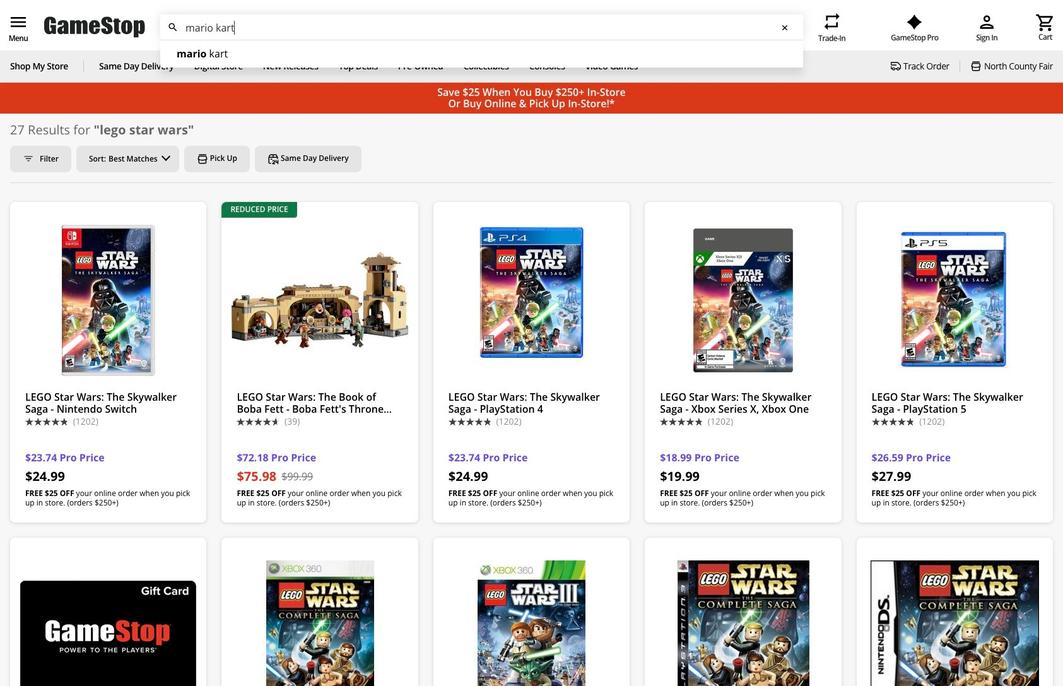 Task type: describe. For each thing, give the bounding box(es) containing it.
gamestop pro icon image
[[907, 15, 923, 30]]



Task type: locate. For each thing, give the bounding box(es) containing it.
Search games, consoles & more search field
[[186, 15, 780, 40]]

None search field
[[160, 15, 803, 68]]

gamestop image
[[44, 15, 145, 39]]



Task type: vqa. For each thing, say whether or not it's contained in the screenshot.
text field
no



